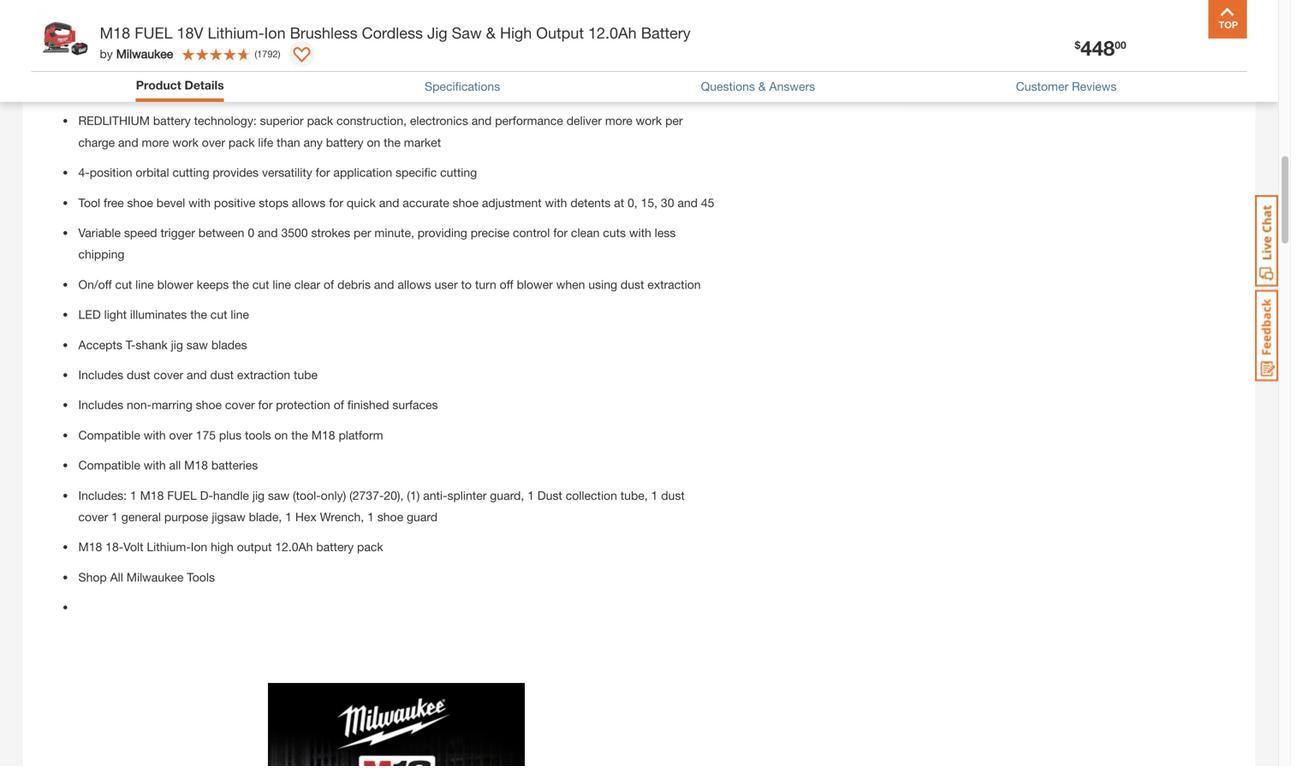 Task type: describe. For each thing, give the bounding box(es) containing it.
tools
[[187, 570, 215, 584]]

20),
[[384, 488, 404, 503]]

2 vertical spatial pack
[[357, 540, 383, 554]]

and up marring
[[187, 368, 207, 382]]

of for system
[[382, 62, 392, 76]]

1 vertical spatial cover
[[225, 398, 255, 412]]

(
[[255, 48, 257, 59]]

turn
[[475, 277, 497, 292]]

and inside 'variable speed trigger between 0 and 3500 strokes per minute, providing precise control for clean cuts with less chipping'
[[258, 226, 278, 240]]

control
[[513, 226, 550, 240]]

light
[[104, 308, 127, 322]]

1 vertical spatial allows
[[398, 277, 432, 292]]

quick
[[347, 196, 376, 210]]

speed
[[124, 226, 157, 240]]

surfaces
[[393, 398, 438, 412]]

advanced
[[284, 62, 336, 76]]

by
[[100, 47, 113, 61]]

charger
[[608, 84, 649, 98]]

customer
[[1016, 79, 1069, 93]]

00
[[1115, 39, 1127, 51]]

0 horizontal spatial on
[[275, 428, 288, 442]]

shoe up providing
[[453, 196, 479, 210]]

bevel
[[157, 196, 185, 210]]

and left 45
[[678, 196, 698, 210]]

application
[[334, 165, 392, 180]]

1 vertical spatial pack
[[229, 135, 255, 149]]

than
[[277, 135, 300, 149]]

0 vertical spatial more
[[605, 114, 633, 128]]

0 vertical spatial pack
[[307, 114, 333, 128]]

variable speed trigger between 0 and 3500 strokes per minute, providing precise control for clean cuts with less chipping
[[78, 226, 676, 261]]

0 vertical spatial jig
[[171, 338, 183, 352]]

the inside redlink plus intelligence: the most advanced system of cordless power tool electronics, provides optimized performance and overload protection using total system communication between tool, battery and charger
[[233, 62, 250, 76]]

provides inside redlink plus intelligence: the most advanced system of cordless power tool electronics, provides optimized performance and overload protection using total system communication between tool, battery and charger
[[569, 62, 615, 76]]

life
[[258, 135, 273, 149]]

tool
[[78, 196, 100, 210]]

m18 right all
[[184, 458, 208, 472]]

handle
[[213, 488, 249, 503]]

using inside redlink plus intelligence: the most advanced system of cordless power tool electronics, provides optimized performance and overload protection using total system communication between tool, battery and charger
[[281, 84, 310, 98]]

0 horizontal spatial extraction
[[237, 368, 291, 382]]

orbital
[[136, 165, 169, 180]]

the inside 'redlithium battery technology: superior pack construction, electronics and performance deliver more work per charge and more work over pack life than any battery on the market'
[[384, 135, 401, 149]]

shop
[[78, 570, 107, 584]]

product image image
[[36, 9, 91, 64]]

performance inside 'redlithium battery technology: superior pack construction, electronics and performance deliver more work per charge and more work over pack life than any battery on the market'
[[495, 114, 563, 128]]

includes for includes dust cover and dust extraction tube
[[78, 368, 123, 382]]

includes:
[[78, 488, 127, 503]]

and left the metals
[[650, 32, 670, 46]]

and down specifications
[[472, 114, 492, 128]]

0 vertical spatial to
[[418, 32, 429, 46]]

compatible for compatible with over 175 plus tools on the m18 platform
[[78, 428, 140, 442]]

battery inside redlink plus intelligence: the most advanced system of cordless power tool electronics, provides optimized performance and overload protection using total system communication between tool, battery and charger
[[544, 84, 581, 98]]

optimized
[[619, 62, 671, 76]]

guard,
[[490, 488, 524, 503]]

customer reviews
[[1016, 79, 1117, 93]]

compatible for compatible with all m18 batteries
[[78, 458, 140, 472]]

cut down keeps
[[211, 308, 227, 322]]

jig inside includes: 1 m18 fuel d-handle jig saw (tool-only) (2737-20), (1) anti-splinter guard, 1 dust collection tube, 1 dust cover 1 general purpose jigsaw blade, 1 hex wrench, 1 shoe guard
[[253, 488, 265, 503]]

shoe up 175
[[196, 398, 222, 412]]

product details
[[136, 78, 224, 92]]

battery right 'any' at top left
[[326, 135, 364, 149]]

hardwoods
[[587, 32, 647, 46]]

tool,
[[517, 84, 541, 98]]

of for protection
[[334, 398, 344, 412]]

d-
[[200, 488, 213, 503]]

1 down includes: in the bottom of the page
[[111, 510, 118, 524]]

most
[[254, 62, 281, 76]]

4-position orbital cutting provides versatility for application specific cutting
[[78, 165, 477, 180]]

accepts t-shank jig saw blades
[[78, 338, 247, 352]]

stops
[[259, 196, 289, 210]]

45
[[701, 196, 715, 210]]

redlithium battery technology: superior pack construction, electronics and performance deliver more work per charge and more work over pack life than any battery on the market
[[78, 114, 683, 149]]

1 vertical spatial more
[[142, 135, 169, 149]]

overload
[[173, 84, 220, 98]]

output
[[536, 24, 584, 42]]

motor:
[[215, 32, 250, 46]]

0 vertical spatial milwaukee
[[116, 47, 173, 61]]

1792
[[257, 48, 278, 59]]

cut left the hard
[[432, 32, 449, 46]]

performance inside redlink plus intelligence: the most advanced system of cordless power tool electronics, provides optimized performance and overload protection using total system communication between tool, battery and charger
[[78, 84, 147, 98]]

high
[[211, 540, 234, 554]]

hard
[[452, 32, 476, 46]]

m18 left the 18-
[[78, 540, 102, 554]]

tool free shoe bevel with positive stops allows for quick and accurate shoe adjustment with detents at 0, 15, 30 and 45
[[78, 196, 715, 210]]

any
[[304, 135, 323, 149]]

dust down 'blades'
[[210, 368, 234, 382]]

compatible with over 175 plus tools on the m18 platform
[[78, 428, 383, 442]]

for down 'any' at top left
[[316, 165, 330, 180]]

positive
[[214, 196, 256, 210]]

increased
[[253, 32, 305, 46]]

dust up non- on the bottom
[[127, 368, 150, 382]]

superior
[[260, 114, 304, 128]]

platform
[[339, 428, 383, 442]]

4-
[[78, 165, 90, 180]]

1 vertical spatial of
[[324, 277, 334, 292]]

18v
[[177, 24, 203, 42]]

over inside 'redlithium battery technology: superior pack construction, electronics and performance deliver more work per charge and more work over pack life than any battery on the market'
[[202, 135, 225, 149]]

on inside 'redlithium battery technology: superior pack construction, electronics and performance deliver more work per charge and more work over pack life than any battery on the market'
[[367, 135, 381, 149]]

1 up 'general'
[[130, 488, 137, 503]]

battery down the product details
[[153, 114, 191, 128]]

shank
[[136, 338, 168, 352]]

m18 inside includes: 1 m18 fuel d-handle jig saw (tool-only) (2737-20), (1) anti-splinter guard, 1 dust collection tube, 1 dust cover 1 general purpose jigsaw blade, 1 hex wrench, 1 shoe guard
[[140, 488, 164, 503]]

accepts
[[78, 338, 122, 352]]

$
[[1075, 39, 1081, 51]]

batteries
[[211, 458, 258, 472]]

product
[[136, 78, 181, 92]]

collection
[[566, 488, 617, 503]]

jigsaw
[[212, 510, 246, 524]]

blade,
[[249, 510, 282, 524]]

spm
[[308, 32, 334, 46]]

tool
[[481, 62, 501, 76]]

the down keeps
[[190, 308, 207, 322]]

variable
[[78, 226, 121, 240]]

m18 18-volt lithium-ion high output 12.0ah battery pack
[[78, 540, 383, 554]]

finished
[[348, 398, 389, 412]]

1 vertical spatial milwaukee
[[127, 570, 184, 584]]

minute,
[[375, 226, 414, 240]]

shoe right free
[[127, 196, 153, 210]]

total
[[313, 84, 337, 98]]

0 horizontal spatial saw
[[187, 338, 208, 352]]

m18 left platform
[[312, 428, 335, 442]]

high
[[500, 24, 532, 42]]

feedback link image
[[1256, 290, 1279, 382]]

2 horizontal spatial line
[[273, 277, 291, 292]]

off
[[500, 277, 514, 292]]

with left all
[[144, 458, 166, 472]]

includes non-marring shoe cover for protection of finished surfaces
[[78, 398, 438, 412]]

cut left 'clear'
[[253, 277, 269, 292]]

1 down (2737-
[[368, 510, 374, 524]]

redlink plus intelligence: the most advanced system of cordless power tool electronics, provides optimized performance and overload protection using total system communication between tool, battery and charger
[[78, 62, 671, 98]]

includes for includes non-marring shoe cover for protection of finished surfaces
[[78, 398, 123, 412]]

between inside 'variable speed trigger between 0 and 3500 strokes per minute, providing precise control for clean cuts with less chipping'
[[199, 226, 244, 240]]

between inside redlink plus intelligence: the most advanced system of cordless power tool electronics, provides optimized performance and overload protection using total system communication between tool, battery and charger
[[468, 84, 514, 98]]

0
[[248, 226, 254, 240]]

led light illuminates the cut line
[[78, 308, 249, 322]]

battery down wrench,
[[316, 540, 354, 554]]

with up compatible with all m18 batteries on the left bottom of the page
[[144, 428, 166, 442]]

and right spm
[[338, 32, 358, 46]]

strokes
[[311, 226, 350, 240]]

less
[[655, 226, 676, 240]]

cuts
[[603, 226, 626, 240]]

on/off cut line blower keeps the cut line clear of debris and allows user to turn off blower when using dust extraction
[[78, 277, 701, 292]]

deliver
[[567, 114, 602, 128]]

per inside 'redlithium battery technology: superior pack construction, electronics and performance deliver more work per charge and more work over pack life than any battery on the market'
[[666, 114, 683, 128]]

for left quick
[[329, 196, 344, 210]]

user
[[435, 277, 458, 292]]



Task type: vqa. For each thing, say whether or not it's contained in the screenshot.
bottom The 12.0Ah
yes



Task type: locate. For each thing, give the bounding box(es) containing it.
includes dust cover and dust extraction tube
[[78, 368, 318, 382]]

0 vertical spatial protection
[[223, 84, 278, 98]]

1 vertical spatial using
[[589, 277, 618, 292]]

1 horizontal spatial provides
[[569, 62, 615, 76]]

1 vertical spatial per
[[354, 226, 371, 240]]

0 vertical spatial using
[[281, 84, 310, 98]]

0 vertical spatial power
[[381, 32, 415, 46]]

1 horizontal spatial jig
[[253, 488, 265, 503]]

milwaukee down the volt
[[127, 570, 184, 584]]

for up tools
[[258, 398, 273, 412]]

1 horizontal spatial pack
[[307, 114, 333, 128]]

power inside redlink plus intelligence: the most advanced system of cordless power tool electronics, provides optimized performance and overload protection using total system communication between tool, battery and charger
[[444, 62, 478, 76]]

specifications
[[425, 79, 500, 93]]

0,
[[628, 196, 638, 210]]

0 horizontal spatial lithium-
[[147, 540, 191, 554]]

includes left non- on the bottom
[[78, 398, 123, 412]]

1 horizontal spatial allows
[[398, 277, 432, 292]]

protection down 'tube'
[[276, 398, 330, 412]]

and down plus
[[150, 84, 170, 98]]

1 left dust
[[528, 488, 534, 503]]

1 vertical spatial provides
[[213, 165, 259, 180]]

general
[[121, 510, 161, 524]]

the right tools
[[291, 428, 308, 442]]

specifications button
[[425, 77, 500, 95], [425, 77, 500, 95]]

(tool-
[[293, 488, 321, 503]]

1 vertical spatial compatible
[[78, 458, 140, 472]]

1 vertical spatial lithium-
[[147, 540, 191, 554]]

1 blower from the left
[[157, 277, 193, 292]]

using down advanced
[[281, 84, 310, 98]]

and
[[338, 32, 358, 46], [650, 32, 670, 46], [150, 84, 170, 98], [585, 84, 605, 98], [472, 114, 492, 128], [118, 135, 138, 149], [379, 196, 400, 210], [678, 196, 698, 210], [258, 226, 278, 240], [374, 277, 394, 292], [187, 368, 207, 382]]

1 horizontal spatial over
[[202, 135, 225, 149]]

ion up the )
[[264, 24, 286, 42]]

and up deliver at the left top
[[585, 84, 605, 98]]

precise
[[471, 226, 510, 240]]

with inside 'variable speed trigger between 0 and 3500 strokes per minute, providing precise control for clean cuts with less chipping'
[[629, 226, 652, 240]]

customer reviews button
[[1016, 77, 1117, 95], [1016, 77, 1117, 95]]

12.0ah
[[588, 24, 637, 42], [275, 540, 313, 554]]

cut right on/off
[[115, 277, 132, 292]]

with left less
[[629, 226, 652, 240]]

jig up the "blade,"
[[253, 488, 265, 503]]

technology:
[[194, 114, 257, 128]]

details
[[185, 78, 224, 92]]

fuel up purpose on the left of page
[[167, 488, 197, 503]]

0 horizontal spatial line
[[135, 277, 154, 292]]

electronics,
[[504, 62, 566, 76]]

tube
[[294, 368, 318, 382]]

1 left hex on the bottom of page
[[285, 510, 292, 524]]

1 vertical spatial saw
[[268, 488, 290, 503]]

0 horizontal spatial 12.0ah
[[275, 540, 313, 554]]

1 horizontal spatial work
[[636, 114, 662, 128]]

line left 'clear'
[[273, 277, 291, 292]]

0 vertical spatial &
[[486, 24, 496, 42]]

more down 'charger'
[[605, 114, 633, 128]]

0 horizontal spatial over
[[169, 428, 193, 442]]

between down tool
[[468, 84, 514, 98]]

product details button
[[136, 76, 224, 98], [136, 76, 224, 94]]

including
[[535, 32, 583, 46]]

fuel inside includes: 1 m18 fuel d-handle jig saw (tool-only) (2737-20), (1) anti-splinter guard, 1 dust collection tube, 1 dust cover 1 general purpose jigsaw blade, 1 hex wrench, 1 shoe guard
[[167, 488, 197, 503]]

)
[[278, 48, 281, 59]]

clean
[[571, 226, 600, 240]]

to left turn
[[461, 277, 472, 292]]

protection inside redlink plus intelligence: the most advanced system of cordless power tool electronics, provides optimized performance and overload protection using total system communication between tool, battery and charger
[[223, 84, 278, 98]]

0 horizontal spatial jig
[[171, 338, 183, 352]]

dust right tube,
[[661, 488, 685, 503]]

with right bevel at the left of page
[[189, 196, 211, 210]]

1 vertical spatial protection
[[276, 398, 330, 412]]

1 vertical spatial system
[[340, 84, 378, 98]]

0 horizontal spatial provides
[[213, 165, 259, 180]]

battery right tool,
[[544, 84, 581, 98]]

led
[[78, 308, 101, 322]]

0 horizontal spatial work
[[172, 135, 199, 149]]

pack left life at the top left of page
[[229, 135, 255, 149]]

2 blower from the left
[[517, 277, 553, 292]]

m18 up by
[[100, 24, 130, 42]]

1 horizontal spatial performance
[[495, 114, 563, 128]]

allows up 3500
[[292, 196, 326, 210]]

1 horizontal spatial ion
[[264, 24, 286, 42]]

power up cordless
[[381, 32, 415, 46]]

specific
[[396, 165, 437, 180]]

0 vertical spatial includes
[[78, 368, 123, 382]]

of
[[382, 62, 392, 76], [324, 277, 334, 292], [334, 398, 344, 412]]

tube,
[[621, 488, 648, 503]]

questions & answers button
[[701, 77, 816, 95], [701, 77, 816, 95]]

blades
[[211, 338, 247, 352]]

lithium- down purpose on the left of page
[[147, 540, 191, 554]]

12.0ah down hex on the bottom of page
[[275, 540, 313, 554]]

1 vertical spatial includes
[[78, 398, 123, 412]]

ion for high
[[191, 540, 207, 554]]

redlithium
[[78, 114, 150, 128]]

system
[[340, 62, 378, 76], [340, 84, 378, 98]]

the left "most"
[[233, 62, 250, 76]]

per inside 'variable speed trigger between 0 and 3500 strokes per minute, providing precise control for clean cuts with less chipping'
[[354, 226, 371, 240]]

0 horizontal spatial ion
[[191, 540, 207, 554]]

lithium- up the (
[[208, 24, 264, 42]]

lithium- for 18v
[[208, 24, 264, 42]]

over left 175
[[169, 428, 193, 442]]

0 horizontal spatial power
[[381, 32, 415, 46]]

jig
[[171, 338, 183, 352], [253, 488, 265, 503]]

1 vertical spatial work
[[172, 135, 199, 149]]

dust
[[538, 488, 563, 503]]

0 vertical spatial over
[[202, 135, 225, 149]]

metals
[[674, 32, 709, 46]]

1 vertical spatial fuel
[[167, 488, 197, 503]]

allows left user
[[398, 277, 432, 292]]

using
[[281, 84, 310, 98], [589, 277, 618, 292]]

hex
[[295, 510, 317, 524]]

shoe inside includes: 1 m18 fuel d-handle jig saw (tool-only) (2737-20), (1) anti-splinter guard, 1 dust collection tube, 1 dust cover 1 general purpose jigsaw blade, 1 hex wrench, 1 shoe guard
[[378, 510, 404, 524]]

for left clean
[[554, 226, 568, 240]]

& right saw in the left of the page
[[486, 24, 496, 42]]

blower
[[157, 277, 193, 292], [517, 277, 553, 292]]

work
[[636, 114, 662, 128], [172, 135, 199, 149]]

0 vertical spatial saw
[[187, 338, 208, 352]]

0 vertical spatial allows
[[292, 196, 326, 210]]

1 vertical spatial ion
[[191, 540, 207, 554]]

with left the detents
[[545, 196, 567, 210]]

milwaukee
[[116, 47, 173, 61], [127, 570, 184, 584]]

intelligence:
[[166, 62, 230, 76]]

0 vertical spatial of
[[382, 62, 392, 76]]

lithium- for volt
[[147, 540, 191, 554]]

dust down "cuts"
[[621, 277, 644, 292]]

pack down wrench,
[[357, 540, 383, 554]]

the right keeps
[[232, 277, 249, 292]]

0 horizontal spatial per
[[354, 226, 371, 240]]

saw up the "includes dust cover and dust extraction tube"
[[187, 338, 208, 352]]

of right 'clear'
[[324, 277, 334, 292]]

1 vertical spatial to
[[461, 277, 472, 292]]

to up cordless
[[418, 32, 429, 46]]

ion for brushless
[[264, 24, 286, 42]]

on down the construction,
[[367, 135, 381, 149]]

m18 up 'general'
[[140, 488, 164, 503]]

0 vertical spatial performance
[[78, 84, 147, 98]]

cover up marring
[[154, 368, 183, 382]]

1 vertical spatial extraction
[[237, 368, 291, 382]]

questions
[[701, 79, 755, 93]]

1 vertical spatial over
[[169, 428, 193, 442]]

of inside redlink plus intelligence: the most advanced system of cordless power tool electronics, provides optimized performance and overload protection using total system communication between tool, battery and charger
[[382, 62, 392, 76]]

milwaukee up plus
[[116, 47, 173, 61]]

pack up 'any' at top left
[[307, 114, 333, 128]]

0 vertical spatial ion
[[264, 24, 286, 42]]

shoe
[[127, 196, 153, 210], [453, 196, 479, 210], [196, 398, 222, 412], [378, 510, 404, 524]]

lithium-
[[208, 24, 264, 42], [147, 540, 191, 554]]

power
[[381, 32, 415, 46], [444, 62, 478, 76]]

using right when at the top
[[589, 277, 618, 292]]

1 horizontal spatial using
[[589, 277, 618, 292]]

powerstate brushless motor: increased spm and the power to cut hard materials, including hardwoods and metals
[[78, 32, 709, 46]]

and down redlithium
[[118, 135, 138, 149]]

cutting up bevel at the left of page
[[173, 165, 209, 180]]

0 horizontal spatial performance
[[78, 84, 147, 98]]

by milwaukee
[[100, 47, 173, 61]]

work down 'charger'
[[636, 114, 662, 128]]

m18 fuel 18v lithium-ion brushless cordless jig saw & high output 12.0ah battery
[[100, 24, 691, 42]]

1 horizontal spatial 12.0ah
[[588, 24, 637, 42]]

0 horizontal spatial pack
[[229, 135, 255, 149]]

0 horizontal spatial cover
[[78, 510, 108, 524]]

0 horizontal spatial cutting
[[173, 165, 209, 180]]

of down "powerstate brushless motor: increased spm and the power to cut hard materials, including hardwoods and metals"
[[382, 62, 392, 76]]

plus
[[132, 62, 163, 76]]

fuel up "by milwaukee" on the top of the page
[[135, 24, 173, 42]]

1 vertical spatial power
[[444, 62, 478, 76]]

1 horizontal spatial &
[[759, 79, 766, 93]]

2 vertical spatial of
[[334, 398, 344, 412]]

only)
[[321, 488, 346, 503]]

1 horizontal spatial power
[[444, 62, 478, 76]]

0 vertical spatial compatible
[[78, 428, 140, 442]]

1 horizontal spatial on
[[367, 135, 381, 149]]

tools
[[245, 428, 271, 442]]

1 vertical spatial 12.0ah
[[275, 540, 313, 554]]

0 vertical spatial lithium-
[[208, 24, 264, 42]]

includes down accepts
[[78, 368, 123, 382]]

provides down the hardwoods
[[569, 62, 615, 76]]

2 vertical spatial cover
[[78, 510, 108, 524]]

and right the debris
[[374, 277, 394, 292]]

for inside 'variable speed trigger between 0 and 3500 strokes per minute, providing precise control for clean cuts with less chipping'
[[554, 226, 568, 240]]

1
[[130, 488, 137, 503], [528, 488, 534, 503], [651, 488, 658, 503], [111, 510, 118, 524], [285, 510, 292, 524], [368, 510, 374, 524]]

(2737-
[[350, 488, 384, 503]]

the up redlink plus intelligence: the most advanced system of cordless power tool electronics, provides optimized performance and overload protection using total system communication between tool, battery and charger
[[361, 32, 378, 46]]

charge
[[78, 135, 115, 149]]

1 vertical spatial performance
[[495, 114, 563, 128]]

display image
[[293, 47, 311, 64]]

live chat image
[[1256, 195, 1279, 287]]

0 vertical spatial cover
[[154, 368, 183, 382]]

1 vertical spatial between
[[199, 226, 244, 240]]

1 vertical spatial &
[[759, 79, 766, 93]]

1 horizontal spatial more
[[605, 114, 633, 128]]

over
[[202, 135, 225, 149], [169, 428, 193, 442]]

cover up compatible with over 175 plus tools on the m18 platform
[[225, 398, 255, 412]]

guard
[[407, 510, 438, 524]]

15,
[[641, 196, 658, 210]]

battery
[[641, 24, 691, 42]]

answers
[[770, 79, 816, 93]]

0 vertical spatial between
[[468, 84, 514, 98]]

1 horizontal spatial extraction
[[648, 277, 701, 292]]

the down the construction,
[[384, 135, 401, 149]]

2 horizontal spatial cover
[[225, 398, 255, 412]]

and right 0
[[258, 226, 278, 240]]

accurate
[[403, 196, 449, 210]]

1 horizontal spatial line
[[231, 308, 249, 322]]

provides up positive
[[213, 165, 259, 180]]

2 compatible from the top
[[78, 458, 140, 472]]

0 horizontal spatial &
[[486, 24, 496, 42]]

anti-
[[423, 488, 448, 503]]

power up specifications
[[444, 62, 478, 76]]

1 compatible from the top
[[78, 428, 140, 442]]

1 cutting from the left
[[173, 165, 209, 180]]

line up 'blades'
[[231, 308, 249, 322]]

2 cutting from the left
[[440, 165, 477, 180]]

0 vertical spatial system
[[340, 62, 378, 76]]

0 horizontal spatial blower
[[157, 277, 193, 292]]

between left 0
[[199, 226, 244, 240]]

0 horizontal spatial to
[[418, 32, 429, 46]]

chipping
[[78, 247, 125, 261]]

0 vertical spatial fuel
[[135, 24, 173, 42]]

protection down "most"
[[223, 84, 278, 98]]

0 vertical spatial 12.0ah
[[588, 24, 637, 42]]

1 horizontal spatial saw
[[268, 488, 290, 503]]

saw
[[452, 24, 482, 42]]

per down optimized
[[666, 114, 683, 128]]

2 includes from the top
[[78, 398, 123, 412]]

saw inside includes: 1 m18 fuel d-handle jig saw (tool-only) (2737-20), (1) anti-splinter guard, 1 dust collection tube, 1 dust cover 1 general purpose jigsaw blade, 1 hex wrench, 1 shoe guard
[[268, 488, 290, 503]]

1 horizontal spatial per
[[666, 114, 683, 128]]

cover inside includes: 1 m18 fuel d-handle jig saw (tool-only) (2737-20), (1) anti-splinter guard, 1 dust collection tube, 1 dust cover 1 general purpose jigsaw blade, 1 hex wrench, 1 shoe guard
[[78, 510, 108, 524]]

line up illuminates
[[135, 277, 154, 292]]

2 system from the top
[[340, 84, 378, 98]]

1 horizontal spatial to
[[461, 277, 472, 292]]

versatility
[[262, 165, 312, 180]]

electronics
[[410, 114, 468, 128]]

1 vertical spatial on
[[275, 428, 288, 442]]

0 vertical spatial per
[[666, 114, 683, 128]]

1 system from the top
[[340, 62, 378, 76]]

performance down redlink
[[78, 84, 147, 98]]

0 horizontal spatial between
[[199, 226, 244, 240]]

shop all milwaukee tools
[[78, 570, 215, 584]]

jig
[[427, 24, 448, 42]]

1 right tube,
[[651, 488, 658, 503]]

shop all milwaukee tools link
[[78, 570, 215, 584]]

1 horizontal spatial cutting
[[440, 165, 477, 180]]

2 horizontal spatial pack
[[357, 540, 383, 554]]

market
[[404, 135, 441, 149]]

over down technology:
[[202, 135, 225, 149]]

non-
[[127, 398, 152, 412]]

pack
[[307, 114, 333, 128], [229, 135, 255, 149], [357, 540, 383, 554]]

dust inside includes: 1 m18 fuel d-handle jig saw (tool-only) (2737-20), (1) anti-splinter guard, 1 dust collection tube, 1 dust cover 1 general purpose jigsaw blade, 1 hex wrench, 1 shoe guard
[[661, 488, 685, 503]]

saw up the "blade,"
[[268, 488, 290, 503]]

and right quick
[[379, 196, 400, 210]]

more up orbital
[[142, 135, 169, 149]]

free
[[104, 196, 124, 210]]

work down technology:
[[172, 135, 199, 149]]

system up the construction,
[[340, 84, 378, 98]]

1 includes from the top
[[78, 368, 123, 382]]

0 vertical spatial work
[[636, 114, 662, 128]]

between
[[468, 84, 514, 98], [199, 226, 244, 240]]

clear
[[294, 277, 320, 292]]

blower right off
[[517, 277, 553, 292]]

0 horizontal spatial more
[[142, 135, 169, 149]]

marring
[[152, 398, 193, 412]]

cutting right specific
[[440, 165, 477, 180]]

0 vertical spatial provides
[[569, 62, 615, 76]]

1 horizontal spatial blower
[[517, 277, 553, 292]]

materials,
[[480, 32, 532, 46]]

shoe down 20),
[[378, 510, 404, 524]]

0 vertical spatial extraction
[[648, 277, 701, 292]]

per down quick
[[354, 226, 371, 240]]

cover down includes: in the bottom of the page
[[78, 510, 108, 524]]



